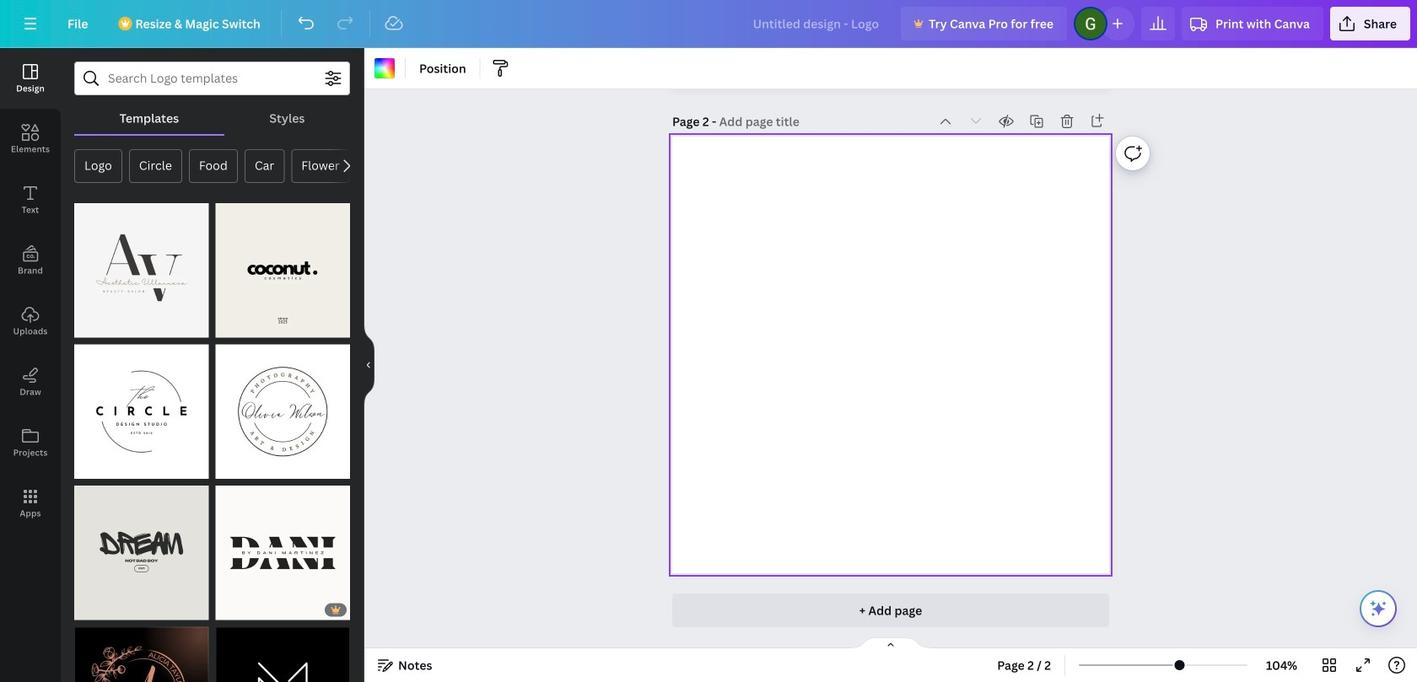 Task type: describe. For each thing, give the bounding box(es) containing it.
ivory black luxury minimalist personal name logo group
[[216, 486, 350, 621]]

show pages image
[[851, 637, 932, 651]]

Zoom button
[[1255, 652, 1310, 679]]

side panel tab list
[[0, 48, 61, 534]]

Design title text field
[[740, 7, 895, 41]]

white black m letter design business identity for digital design company logo group
[[216, 617, 350, 683]]

black & white minimalist aesthetic initials font logo image
[[74, 203, 209, 338]]

white black m letter design business identity for digital design company logo image
[[216, 627, 350, 683]]

black & white minimalist aesthetic initials font logo group
[[74, 193, 209, 338]]

Search Logo templates search field
[[108, 62, 316, 95]]

free simple modern circle design studio logo group
[[74, 335, 209, 479]]

hide image
[[364, 325, 375, 406]]

free simple modern circle design studio logo image
[[74, 345, 209, 479]]



Task type: vqa. For each thing, say whether or not it's contained in the screenshot.
White Black M Letter Design Business Identity for Digital Design Company Logo group
yes



Task type: locate. For each thing, give the bounding box(es) containing it.
modern minimalist graffiti dream brand logo group
[[74, 476, 209, 621]]

elegant circle signature photography logo group
[[216, 345, 350, 479]]

canva assistant image
[[1369, 599, 1389, 619]]

elegant circle signature photography logo image
[[216, 345, 350, 479]]

Page title text field
[[720, 113, 802, 130]]

black and white aesthetic minimalist modern simple typography coconut cosmetics logo group
[[216, 193, 350, 338]]

main menu bar
[[0, 0, 1418, 48]]

rose gold elegant monogram floral circular logo group
[[74, 617, 209, 683]]

#ffffff image
[[375, 58, 395, 78]]

black and white aesthetic minimalist modern simple typography coconut cosmetics logo image
[[216, 203, 350, 338]]



